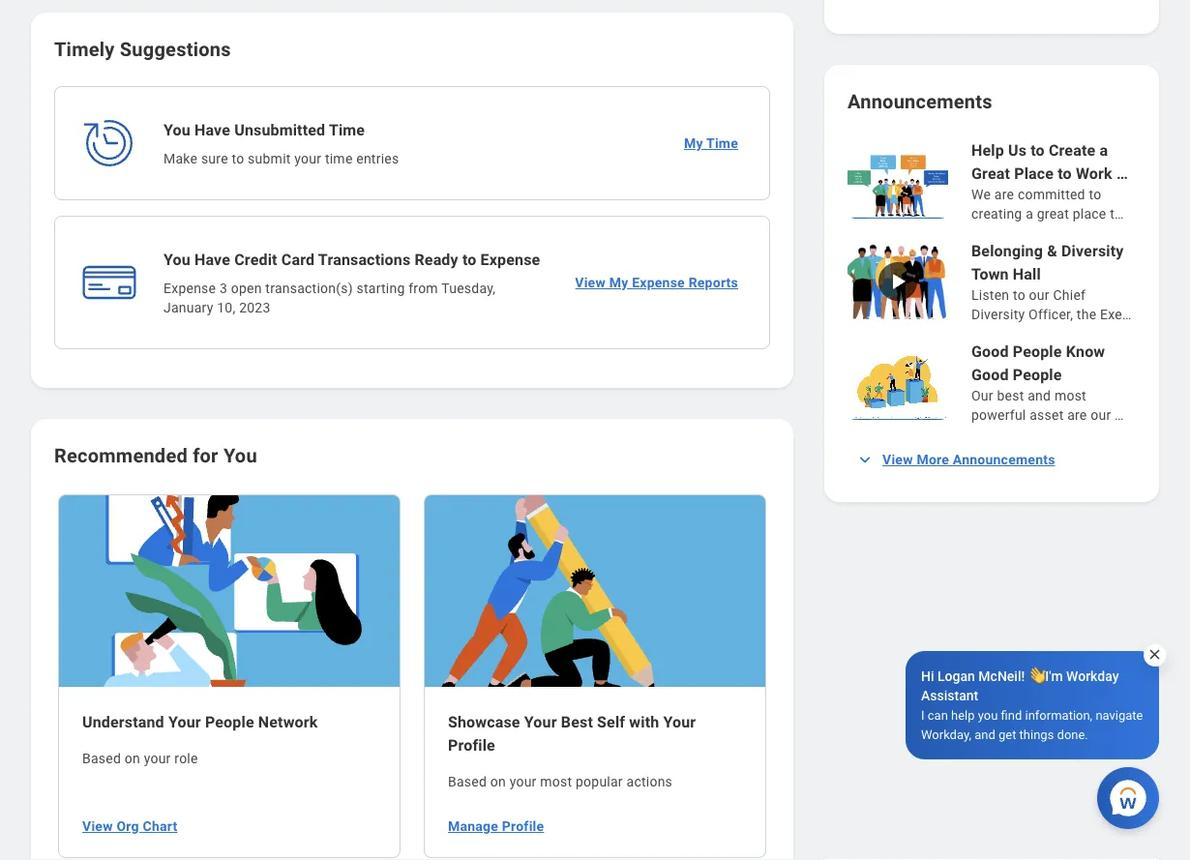Task type: describe. For each thing, give the bounding box(es) containing it.
popular
[[576, 774, 623, 790]]

… inside belonging & diversity town hall listen to our chief diversity officer, the exe …
[[1123, 306, 1132, 322]]

2 vertical spatial you
[[224, 444, 257, 467]]

i
[[922, 708, 925, 723]]

0 vertical spatial a
[[1100, 141, 1109, 159]]

0 horizontal spatial time
[[329, 121, 365, 139]]

your for based on your most popular actions
[[510, 774, 537, 790]]

1 vertical spatial my
[[610, 275, 629, 291]]

view more announcements
[[883, 452, 1056, 468]]

place
[[1015, 164, 1054, 182]]

1 horizontal spatial diversity
[[1062, 242, 1124, 260]]

1 vertical spatial people
[[1013, 365, 1063, 384]]

on for most
[[491, 774, 506, 790]]

10,
[[217, 300, 236, 316]]

most inside good people know good people our best and most powerful asset are our …
[[1055, 388, 1087, 404]]

2 good from the top
[[972, 365, 1009, 384]]

role
[[175, 751, 198, 767]]

you for you have unsubmitted time
[[164, 121, 191, 139]]

best
[[561, 713, 593, 731]]

more
[[917, 452, 950, 468]]

2023
[[239, 300, 271, 316]]

manage
[[448, 819, 499, 835]]

recommended for you
[[54, 444, 257, 467]]

exe
[[1101, 306, 1123, 322]]

profile inside showcase your best self with your profile
[[448, 736, 496, 755]]

things
[[1020, 728, 1055, 742]]

great
[[972, 164, 1011, 182]]

time
[[325, 151, 353, 167]]

make sure to submit your time entries
[[164, 151, 399, 167]]

… inside good people know good people our best and most powerful asset are our …
[[1115, 407, 1125, 423]]

network
[[258, 713, 318, 731]]

committed
[[1018, 186, 1086, 202]]

for
[[193, 444, 218, 467]]

workday,
[[922, 728, 972, 742]]

information,
[[1026, 708, 1093, 723]]

navigate
[[1096, 708, 1144, 723]]

hi logan mcneil! 👋 i'm workday assistant i can help you find information, navigate workday, and get things done.
[[922, 668, 1144, 742]]

… right the work
[[1117, 164, 1129, 182]]

have for unsubmitted
[[195, 121, 230, 139]]

chief
[[1054, 287, 1086, 303]]

0 vertical spatial people
[[1013, 342, 1063, 361]]

manage profile button
[[440, 807, 552, 846]]

expense inside button
[[632, 275, 685, 291]]

0 vertical spatial my
[[684, 135, 703, 151]]

mcneil!
[[979, 668, 1025, 684]]

done.
[[1058, 728, 1089, 742]]

with
[[630, 713, 660, 731]]

expense inside "expense 3 open transaction(s) starting from tuesday, january 10, 2023"
[[164, 280, 216, 296]]

make
[[164, 151, 198, 167]]

work
[[1076, 164, 1113, 182]]

recommended for you list
[[46, 493, 778, 861]]

unsubmitted
[[234, 121, 325, 139]]

transactions
[[318, 250, 411, 269]]

t
[[1111, 206, 1115, 222]]

best
[[998, 388, 1025, 404]]

view for understand your people network
[[82, 819, 113, 835]]

belonging & diversity town hall listen to our chief diversity officer, the exe …
[[972, 242, 1132, 322]]

view more announcements button
[[848, 440, 1067, 479]]

place
[[1073, 206, 1107, 222]]

we
[[972, 186, 991, 202]]

your for people
[[168, 713, 201, 731]]

card
[[281, 250, 315, 269]]

manage profile
[[448, 819, 544, 835]]

create
[[1049, 141, 1096, 159]]

belonging
[[972, 242, 1044, 260]]

our
[[972, 388, 994, 404]]

know
[[1067, 342, 1106, 361]]

to down create
[[1058, 164, 1072, 182]]

i'm
[[1046, 668, 1064, 684]]

powerful
[[972, 407, 1027, 423]]

our inside belonging & diversity town hall listen to our chief diversity officer, the exe …
[[1030, 287, 1050, 303]]

get
[[999, 728, 1017, 742]]

tuesday,
[[442, 280, 496, 296]]

to right sure
[[232, 151, 244, 167]]

showcase your best self with your profile
[[448, 713, 696, 755]]

view my expense reports
[[575, 275, 739, 291]]

self
[[597, 713, 626, 731]]

people inside "recommended for you" list
[[205, 713, 254, 731]]

chevron down small image
[[856, 450, 875, 470]]

my time
[[684, 135, 739, 151]]

assistant
[[922, 688, 979, 704]]

view for you have credit card transactions ready to expense
[[575, 275, 606, 291]]

hall
[[1013, 265, 1042, 283]]

3 your from the left
[[664, 713, 696, 731]]

your for based on your role
[[144, 751, 171, 767]]

view org chart button
[[75, 807, 185, 846]]

are for great place to work
[[995, 186, 1015, 202]]

actions
[[627, 774, 673, 790]]

january
[[164, 300, 214, 316]]

submit
[[248, 151, 291, 167]]

my time button
[[677, 124, 746, 163]]

creating
[[972, 206, 1023, 222]]

view my expense reports button
[[568, 263, 746, 302]]

sure
[[201, 151, 228, 167]]



Task type: locate. For each thing, give the bounding box(es) containing it.
2 horizontal spatial expense
[[632, 275, 685, 291]]

0 vertical spatial diversity
[[1062, 242, 1124, 260]]

1 horizontal spatial based
[[448, 774, 487, 790]]

our up officer,
[[1030, 287, 1050, 303]]

0 horizontal spatial your
[[168, 713, 201, 731]]

&
[[1048, 242, 1058, 260]]

asset
[[1030, 407, 1064, 423]]

diversity down place
[[1062, 242, 1124, 260]]

are inside good people know good people our best and most powerful asset are our …
[[1068, 407, 1088, 423]]

have for credit
[[195, 250, 230, 269]]

2 vertical spatial people
[[205, 713, 254, 731]]

2 horizontal spatial your
[[664, 713, 696, 731]]

0 horizontal spatial profile
[[448, 736, 496, 755]]

you have credit card transactions ready to expense
[[164, 250, 541, 269]]

a left great
[[1026, 206, 1034, 222]]

2 horizontal spatial your
[[510, 774, 537, 790]]

profile inside button
[[502, 819, 544, 835]]

help
[[952, 708, 975, 723]]

0 vertical spatial your
[[295, 151, 322, 167]]

credit
[[234, 250, 277, 269]]

0 vertical spatial based
[[82, 751, 121, 767]]

1 horizontal spatial most
[[1055, 388, 1087, 404]]

your left best at bottom
[[525, 713, 557, 731]]

0 vertical spatial good
[[972, 342, 1009, 361]]

1 your from the left
[[168, 713, 201, 731]]

a
[[1100, 141, 1109, 159], [1026, 206, 1034, 222]]

0 vertical spatial announcements
[[848, 90, 993, 113]]

2 vertical spatial your
[[510, 774, 537, 790]]

announcements
[[848, 90, 993, 113], [953, 452, 1056, 468]]

town
[[972, 265, 1009, 283]]

help us to create a great place to work … we are committed to creating a great place t …
[[972, 141, 1129, 222]]

based on your role
[[82, 751, 198, 767]]

1 horizontal spatial a
[[1100, 141, 1109, 159]]

have up 3
[[195, 250, 230, 269]]

starting
[[357, 280, 405, 296]]

announcements up help
[[848, 90, 993, 113]]

are right asset
[[1068, 407, 1088, 423]]

recommended
[[54, 444, 188, 467]]

1 horizontal spatial my
[[684, 135, 703, 151]]

people up best
[[1013, 365, 1063, 384]]

1 vertical spatial diversity
[[972, 306, 1026, 322]]

your up role
[[168, 713, 201, 731]]

help
[[972, 141, 1005, 159]]

1 vertical spatial our
[[1091, 407, 1112, 423]]

0 vertical spatial have
[[195, 121, 230, 139]]

expense
[[481, 250, 541, 269], [632, 275, 685, 291], [164, 280, 216, 296]]

people down officer,
[[1013, 342, 1063, 361]]

1 horizontal spatial expense
[[481, 250, 541, 269]]

… right place
[[1115, 206, 1125, 222]]

reports
[[689, 275, 739, 291]]

most
[[1055, 388, 1087, 404], [540, 774, 572, 790]]

time inside button
[[707, 135, 739, 151]]

understand
[[82, 713, 164, 731]]

profile down showcase
[[448, 736, 496, 755]]

👋
[[1029, 668, 1042, 684]]

0 horizontal spatial diversity
[[972, 306, 1026, 322]]

based
[[82, 751, 121, 767], [448, 774, 487, 790]]

on down the understand
[[125, 751, 140, 767]]

2 horizontal spatial view
[[883, 452, 914, 468]]

0 horizontal spatial view
[[82, 819, 113, 835]]

…
[[1117, 164, 1129, 182], [1115, 206, 1125, 222], [1123, 306, 1132, 322], [1115, 407, 1125, 423]]

1 vertical spatial good
[[972, 365, 1009, 384]]

to down hall
[[1014, 287, 1026, 303]]

1 vertical spatial on
[[491, 774, 506, 790]]

from
[[409, 280, 438, 296]]

are inside help us to create a great place to work … we are committed to creating a great place t …
[[995, 186, 1015, 202]]

0 horizontal spatial your
[[144, 751, 171, 767]]

my
[[684, 135, 703, 151], [610, 275, 629, 291]]

people left network in the left bottom of the page
[[205, 713, 254, 731]]

a up the work
[[1100, 141, 1109, 159]]

1 vertical spatial and
[[975, 728, 996, 742]]

can
[[928, 708, 949, 723]]

media play image
[[887, 270, 910, 293]]

1 vertical spatial profile
[[502, 819, 544, 835]]

showcase
[[448, 713, 521, 731]]

expense up january
[[164, 280, 216, 296]]

… right asset
[[1115, 407, 1125, 423]]

diversity down listen
[[972, 306, 1026, 322]]

to inside belonging & diversity town hall listen to our chief diversity officer, the exe …
[[1014, 287, 1026, 303]]

profile right manage
[[502, 819, 544, 835]]

are up creating
[[995, 186, 1015, 202]]

1 vertical spatial are
[[1068, 407, 1088, 423]]

logan
[[938, 668, 976, 684]]

based on your most popular actions
[[448, 774, 673, 790]]

1 horizontal spatial are
[[1068, 407, 1088, 423]]

0 horizontal spatial and
[[975, 728, 996, 742]]

good people know good people our best and most powerful asset are our …
[[972, 342, 1125, 423]]

on for role
[[125, 751, 140, 767]]

1 vertical spatial announcements
[[953, 452, 1056, 468]]

0 horizontal spatial a
[[1026, 206, 1034, 222]]

1 horizontal spatial your
[[295, 151, 322, 167]]

0 horizontal spatial expense
[[164, 280, 216, 296]]

your
[[295, 151, 322, 167], [144, 751, 171, 767], [510, 774, 537, 790]]

have up sure
[[195, 121, 230, 139]]

profile
[[448, 736, 496, 755], [502, 819, 544, 835]]

0 vertical spatial on
[[125, 751, 140, 767]]

2 vertical spatial view
[[82, 819, 113, 835]]

0 vertical spatial are
[[995, 186, 1015, 202]]

0 vertical spatial profile
[[448, 736, 496, 755]]

based up manage
[[448, 774, 487, 790]]

view
[[575, 275, 606, 291], [883, 452, 914, 468], [82, 819, 113, 835]]

announcements inside button
[[953, 452, 1056, 468]]

0 horizontal spatial our
[[1030, 287, 1050, 303]]

on up manage profile
[[491, 774, 506, 790]]

us
[[1009, 141, 1027, 159]]

you
[[979, 708, 998, 723]]

based down the understand
[[82, 751, 121, 767]]

and inside good people know good people our best and most powerful asset are our …
[[1028, 388, 1052, 404]]

time
[[329, 121, 365, 139], [707, 135, 739, 151]]

are
[[995, 186, 1015, 202], [1068, 407, 1088, 423]]

and inside hi logan mcneil! 👋 i'm workday assistant i can help you find information, navigate workday, and get things done.
[[975, 728, 996, 742]]

0 vertical spatial view
[[575, 275, 606, 291]]

to up place
[[1090, 186, 1102, 202]]

people
[[1013, 342, 1063, 361], [1013, 365, 1063, 384], [205, 713, 254, 731]]

your left role
[[144, 751, 171, 767]]

based for based on your role
[[82, 751, 121, 767]]

expense left reports
[[632, 275, 685, 291]]

entries
[[356, 151, 399, 167]]

find
[[1002, 708, 1023, 723]]

your for best
[[525, 713, 557, 731]]

0 horizontal spatial based
[[82, 751, 121, 767]]

your left time
[[295, 151, 322, 167]]

0 vertical spatial and
[[1028, 388, 1052, 404]]

1 have from the top
[[195, 121, 230, 139]]

on
[[125, 751, 140, 767], [491, 774, 506, 790]]

expense up tuesday,
[[481, 250, 541, 269]]

org
[[117, 819, 139, 835]]

understand your people network
[[82, 713, 318, 731]]

great
[[1038, 206, 1070, 222]]

expense 3 open transaction(s) starting from tuesday, january 10, 2023
[[164, 280, 496, 316]]

our inside good people know good people our best and most powerful asset are our …
[[1091, 407, 1112, 423]]

hi
[[922, 668, 935, 684]]

announcements down powerful
[[953, 452, 1056, 468]]

1 horizontal spatial our
[[1091, 407, 1112, 423]]

0 vertical spatial you
[[164, 121, 191, 139]]

0 horizontal spatial on
[[125, 751, 140, 767]]

you
[[164, 121, 191, 139], [164, 250, 191, 269], [224, 444, 257, 467]]

and
[[1028, 388, 1052, 404], [975, 728, 996, 742]]

1 good from the top
[[972, 342, 1009, 361]]

1 vertical spatial most
[[540, 774, 572, 790]]

2 have from the top
[[195, 250, 230, 269]]

view org chart
[[82, 819, 178, 835]]

timely
[[54, 38, 115, 61]]

0 horizontal spatial most
[[540, 774, 572, 790]]

your up manage profile
[[510, 774, 537, 790]]

1 horizontal spatial your
[[525, 713, 557, 731]]

1 vertical spatial view
[[883, 452, 914, 468]]

3
[[220, 280, 228, 296]]

1 vertical spatial a
[[1026, 206, 1034, 222]]

1 horizontal spatial and
[[1028, 388, 1052, 404]]

most inside "recommended for you" list
[[540, 774, 572, 790]]

your
[[168, 713, 201, 731], [525, 713, 557, 731], [664, 713, 696, 731]]

announcements element
[[848, 138, 1137, 425]]

are for good people
[[1068, 407, 1088, 423]]

chart
[[143, 819, 178, 835]]

listen
[[972, 287, 1010, 303]]

2 your from the left
[[525, 713, 557, 731]]

you up january
[[164, 250, 191, 269]]

… right the
[[1123, 306, 1132, 322]]

ready
[[415, 250, 459, 269]]

based for based on your most popular actions
[[448, 774, 487, 790]]

transaction(s)
[[266, 280, 353, 296]]

most left popular
[[540, 774, 572, 790]]

to up tuesday,
[[463, 250, 477, 269]]

officer,
[[1029, 306, 1074, 322]]

and up asset
[[1028, 388, 1052, 404]]

you for you have credit card transactions ready to expense
[[164, 250, 191, 269]]

0 horizontal spatial my
[[610, 275, 629, 291]]

your right the with
[[664, 713, 696, 731]]

most up asset
[[1055, 388, 1087, 404]]

1 vertical spatial your
[[144, 751, 171, 767]]

workday
[[1067, 668, 1120, 684]]

you right for
[[224, 444, 257, 467]]

0 vertical spatial most
[[1055, 388, 1087, 404]]

view inside "recommended for you" list
[[82, 819, 113, 835]]

you up 'make'
[[164, 121, 191, 139]]

1 horizontal spatial profile
[[502, 819, 544, 835]]

the
[[1077, 306, 1097, 322]]

good
[[972, 342, 1009, 361], [972, 365, 1009, 384]]

x image
[[1148, 648, 1163, 662]]

open
[[231, 280, 262, 296]]

1 horizontal spatial time
[[707, 135, 739, 151]]

and down you at right
[[975, 728, 996, 742]]

our
[[1030, 287, 1050, 303], [1091, 407, 1112, 423]]

1 vertical spatial you
[[164, 250, 191, 269]]

1 horizontal spatial view
[[575, 275, 606, 291]]

our right asset
[[1091, 407, 1112, 423]]

have
[[195, 121, 230, 139], [195, 250, 230, 269]]

you have unsubmitted time
[[164, 121, 365, 139]]

1 vertical spatial based
[[448, 774, 487, 790]]

suggestions
[[120, 38, 231, 61]]

0 vertical spatial our
[[1030, 287, 1050, 303]]

1 horizontal spatial on
[[491, 774, 506, 790]]

0 horizontal spatial are
[[995, 186, 1015, 202]]

to right the us
[[1031, 141, 1045, 159]]

1 vertical spatial have
[[195, 250, 230, 269]]

to
[[1031, 141, 1045, 159], [232, 151, 244, 167], [1058, 164, 1072, 182], [1090, 186, 1102, 202], [463, 250, 477, 269], [1014, 287, 1026, 303]]



Task type: vqa. For each thing, say whether or not it's contained in the screenshot.
the top cases
no



